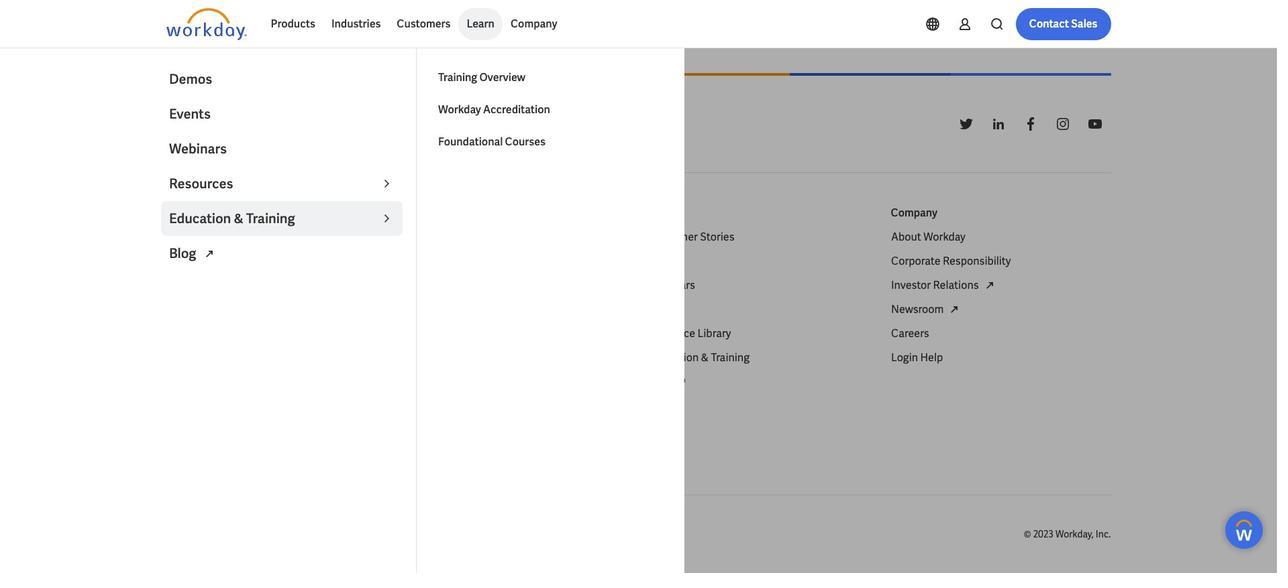 Task type: describe. For each thing, give the bounding box(es) containing it.
& for education & training dropdown button
[[234, 210, 244, 228]]

©
[[1024, 529, 1032, 541]]

industries button
[[323, 8, 389, 40]]

training for education & training dropdown button
[[246, 210, 295, 228]]

corporate
[[891, 254, 941, 269]]

for finance
[[166, 230, 223, 244]]

1 vertical spatial company
[[891, 206, 938, 220]]

technology
[[408, 375, 463, 389]]

resources button
[[161, 166, 403, 201]]

education & training for education & training link
[[649, 351, 749, 365]]

technology link
[[408, 375, 463, 391]]

careers link
[[891, 326, 929, 342]]

foundational courses
[[438, 135, 546, 149]]

blog
[[169, 245, 199, 262]]

inc.
[[1096, 529, 1111, 541]]

training overview link
[[430, 62, 672, 94]]

foundational courses link
[[430, 126, 672, 158]]

financial services link
[[408, 230, 495, 246]]

resources
[[169, 175, 233, 193]]

list for products
[[166, 230, 386, 463]]

careers
[[891, 327, 929, 341]]

about
[[891, 230, 921, 244]]

public
[[408, 327, 438, 341]]

for hr link
[[166, 254, 199, 270]]

healthcare
[[408, 254, 461, 269]]

2 list item from the top
[[649, 302, 870, 326]]

contact sales link
[[1016, 8, 1111, 40]]

sales
[[1072, 17, 1098, 31]]

training for education & training link
[[711, 351, 749, 365]]

webinars for customer stories
[[649, 279, 695, 293]]

more
[[428, 399, 454, 414]]

newsroom
[[891, 303, 944, 317]]

workday accreditation link
[[430, 94, 672, 126]]

products inside dropdown button
[[271, 17, 315, 31]]

investor relations
[[891, 279, 979, 293]]

professional & business services
[[408, 303, 567, 317]]

for for for finance
[[166, 230, 182, 244]]

1 horizontal spatial services
[[526, 303, 567, 317]]

workday accreditation
[[438, 103, 550, 117]]

choices
[[459, 529, 493, 541]]

see
[[408, 399, 426, 414]]

privacy
[[426, 529, 457, 541]]

opens in a new tab image
[[674, 375, 690, 391]]

resource library
[[649, 327, 731, 341]]

& for professional & business services link on the left bottom of the page
[[470, 303, 478, 317]]

see more industries link
[[408, 399, 505, 415]]

accreditation
[[483, 103, 550, 117]]

hr
[[184, 254, 199, 269]]

investor relations link
[[891, 278, 998, 294]]

customers button
[[389, 8, 459, 40]]

corporate responsibility
[[891, 254, 1011, 269]]

list for industries
[[408, 230, 628, 415]]

financial
[[408, 230, 452, 244]]

higher education
[[408, 279, 492, 293]]

resource
[[649, 327, 695, 341]]

training overview
[[438, 70, 526, 85]]

company button
[[503, 8, 566, 40]]

public sector link
[[408, 326, 472, 342]]

contact sales
[[1030, 17, 1098, 31]]

for for for hr
[[166, 254, 182, 269]]

higher education link
[[408, 278, 492, 294]]

business
[[480, 303, 524, 317]]

industries inside see more industries link
[[456, 399, 505, 414]]

demos
[[169, 70, 212, 88]]

retail
[[408, 351, 436, 365]]

customers
[[397, 17, 451, 31]]

webinars link for customer stories
[[649, 278, 695, 294]]

go to youtube image
[[1087, 116, 1103, 132]]

retail link
[[408, 350, 436, 367]]

© 2023 workday, inc.
[[1024, 529, 1111, 541]]

newsroom link
[[891, 302, 963, 318]]

about workday link
[[891, 230, 966, 246]]

& for education & training link
[[701, 351, 709, 365]]

1 list item from the top
[[649, 254, 870, 278]]

workday,
[[1056, 529, 1094, 541]]

relations
[[933, 279, 979, 293]]

responsibility
[[943, 254, 1011, 269]]

corporate responsibility link
[[891, 254, 1011, 270]]



Task type: locate. For each thing, give the bounding box(es) containing it.
webinars up the resources
[[169, 140, 227, 158]]

healthcare link
[[408, 254, 461, 270]]

1 vertical spatial workday
[[924, 230, 966, 244]]

for up the blog
[[166, 230, 182, 244]]

0 vertical spatial webinars
[[169, 140, 227, 158]]

industries up financial
[[408, 206, 457, 220]]

events link
[[161, 97, 403, 132]]

education & training down resource library link
[[649, 351, 749, 365]]

go to the homepage image up demos
[[166, 8, 247, 40]]

0 horizontal spatial webinars link
[[161, 132, 403, 166]]

your privacy choices
[[405, 529, 493, 541]]

1 horizontal spatial webinars link
[[649, 278, 695, 294]]

go to the homepage image
[[166, 8, 247, 40], [166, 108, 247, 140]]

&
[[234, 210, 244, 228], [470, 303, 478, 317], [701, 351, 709, 365]]

education & training up finance at the left of the page
[[169, 210, 295, 228]]

education & training
[[169, 210, 295, 228], [649, 351, 749, 365]]

0 horizontal spatial company
[[511, 17, 558, 31]]

stories
[[700, 230, 734, 244]]

0 vertical spatial list item
[[649, 254, 870, 278]]

products up demos link at top
[[271, 17, 315, 31]]

list item
[[649, 254, 870, 278], [649, 302, 870, 326]]

overview
[[480, 70, 526, 85]]

list item down the stories at the right top
[[649, 254, 870, 278]]

go to instagram image
[[1055, 116, 1071, 132]]

2 list from the left
[[408, 230, 628, 415]]

1 vertical spatial training
[[246, 210, 295, 228]]

1 go to the homepage image from the top
[[166, 8, 247, 40]]

industries right more
[[456, 399, 505, 414]]

products up for finance
[[166, 206, 211, 220]]

education & training inside dropdown button
[[169, 210, 295, 228]]

finance
[[184, 230, 223, 244]]

go to the homepage image down demos
[[166, 108, 247, 140]]

2 horizontal spatial training
[[711, 351, 749, 365]]

1 horizontal spatial education & training
[[649, 351, 749, 365]]

workday inside workday accreditation link
[[438, 103, 481, 117]]

education
[[169, 210, 231, 228], [443, 279, 492, 293], [649, 351, 699, 365]]

customer stories link
[[649, 230, 734, 246]]

0 horizontal spatial services
[[454, 230, 495, 244]]

foundational
[[438, 135, 503, 149]]

0 vertical spatial for
[[166, 230, 182, 244]]

products
[[271, 17, 315, 31], [166, 206, 211, 220]]

opens in a new tab image
[[202, 247, 218, 263], [981, 278, 998, 294], [947, 302, 963, 318]]

2 vertical spatial &
[[701, 351, 709, 365]]

help
[[920, 351, 943, 365]]

2 go to the homepage image from the top
[[166, 108, 247, 140]]

opens in a new tab image down finance at the left of the page
[[202, 247, 218, 263]]

0 vertical spatial education
[[169, 210, 231, 228]]

education & training button
[[161, 201, 403, 236]]

0 horizontal spatial workday
[[438, 103, 481, 117]]

1 vertical spatial go to the homepage image
[[166, 108, 247, 140]]

0 vertical spatial opens in a new tab image
[[202, 247, 218, 263]]

workday up the corporate responsibility
[[924, 230, 966, 244]]

2023
[[1034, 529, 1054, 541]]

training left overview
[[438, 70, 477, 85]]

0 horizontal spatial training
[[246, 210, 295, 228]]

professional
[[408, 303, 468, 317]]

your privacy choices link
[[383, 528, 493, 542]]

sector
[[440, 327, 472, 341]]

0 horizontal spatial opens in a new tab image
[[202, 247, 218, 263]]

services
[[454, 230, 495, 244], [526, 303, 567, 317]]

2 horizontal spatial &
[[701, 351, 709, 365]]

for left hr
[[166, 254, 182, 269]]

login help
[[891, 351, 943, 365]]

2 vertical spatial training
[[711, 351, 749, 365]]

courses
[[505, 135, 546, 149]]

0 vertical spatial go to the homepage image
[[166, 8, 247, 40]]

training inside dropdown button
[[246, 210, 295, 228]]

1 horizontal spatial workday
[[924, 230, 966, 244]]

2 vertical spatial industries
[[456, 399, 505, 414]]

public sector
[[408, 327, 472, 341]]

workday
[[438, 103, 481, 117], [924, 230, 966, 244]]

1 horizontal spatial products
[[271, 17, 315, 31]]

learn
[[467, 17, 495, 31]]

0 vertical spatial services
[[454, 230, 495, 244]]

1 vertical spatial products
[[166, 206, 211, 220]]

list containing about workday
[[891, 230, 1111, 367]]

0 vertical spatial training
[[438, 70, 477, 85]]

company
[[511, 17, 558, 31], [891, 206, 938, 220]]

1 for from the top
[[166, 230, 182, 244]]

webinars for demos
[[169, 140, 227, 158]]

products button
[[263, 8, 323, 40]]

for
[[166, 230, 182, 244], [166, 254, 182, 269]]

professional & business services link
[[408, 302, 567, 318]]

1 list from the left
[[166, 230, 386, 463]]

0 vertical spatial &
[[234, 210, 244, 228]]

go to facebook image
[[1023, 116, 1039, 132]]

1 horizontal spatial opens in a new tab image
[[947, 302, 963, 318]]

2 vertical spatial education
[[649, 351, 699, 365]]

1 horizontal spatial webinars
[[649, 279, 695, 293]]

list
[[166, 230, 386, 463], [408, 230, 628, 415], [649, 230, 870, 391], [891, 230, 1111, 367]]

education inside dropdown button
[[169, 210, 231, 228]]

learn button
[[459, 8, 503, 40]]

training
[[438, 70, 477, 85], [246, 210, 295, 228], [711, 351, 749, 365]]

1 horizontal spatial training
[[438, 70, 477, 85]]

company inside dropdown button
[[511, 17, 558, 31]]

opens in a new tab image inside blog link
[[202, 247, 218, 263]]

investor
[[891, 279, 931, 293]]

1 vertical spatial &
[[470, 303, 478, 317]]

list for company
[[891, 230, 1111, 367]]

opens in a new tab image for newsroom
[[947, 302, 963, 318]]

1 vertical spatial education & training
[[649, 351, 749, 365]]

list item up library
[[649, 302, 870, 326]]

company up about
[[891, 206, 938, 220]]

2 horizontal spatial education
[[649, 351, 699, 365]]

1 horizontal spatial &
[[470, 303, 478, 317]]

services right 'business'
[[526, 303, 567, 317]]

0 vertical spatial webinars link
[[161, 132, 403, 166]]

resource library link
[[649, 326, 731, 342]]

customer
[[649, 230, 698, 244]]

go to linkedin image
[[990, 116, 1007, 132]]

webinars
[[169, 140, 227, 158], [649, 279, 695, 293]]

industries right products dropdown button
[[332, 17, 381, 31]]

library
[[697, 327, 731, 341]]

0 horizontal spatial education
[[169, 210, 231, 228]]

customer stories
[[649, 230, 734, 244]]

see more industries
[[408, 399, 505, 414]]

education & training for education & training dropdown button
[[169, 210, 295, 228]]

0 vertical spatial company
[[511, 17, 558, 31]]

0 vertical spatial products
[[271, 17, 315, 31]]

training down library
[[711, 351, 749, 365]]

events
[[169, 105, 211, 123]]

workday up the foundational
[[438, 103, 481, 117]]

company right learn
[[511, 17, 558, 31]]

list containing customer stories
[[649, 230, 870, 391]]

financial services
[[408, 230, 495, 244]]

0 horizontal spatial products
[[166, 206, 211, 220]]

education down resource
[[649, 351, 699, 365]]

1 vertical spatial services
[[526, 303, 567, 317]]

0 horizontal spatial &
[[234, 210, 244, 228]]

list containing for finance
[[166, 230, 386, 463]]

for hr
[[166, 254, 199, 269]]

& inside dropdown button
[[234, 210, 244, 228]]

0 vertical spatial education & training
[[169, 210, 295, 228]]

industries inside industries dropdown button
[[332, 17, 381, 31]]

about workday
[[891, 230, 966, 244]]

opens in a new tab image for blog
[[202, 247, 218, 263]]

services right financial
[[454, 230, 495, 244]]

1 vertical spatial list item
[[649, 302, 870, 326]]

higher
[[408, 279, 440, 293]]

for inside for hr link
[[166, 254, 182, 269]]

education for education & training link
[[649, 351, 699, 365]]

webinars link for demos
[[161, 132, 403, 166]]

0 vertical spatial workday
[[438, 103, 481, 117]]

1 vertical spatial webinars
[[649, 279, 695, 293]]

education up finance at the left of the page
[[169, 210, 231, 228]]

education up professional & business services
[[443, 279, 492, 293]]

your
[[405, 529, 424, 541]]

2 for from the top
[[166, 254, 182, 269]]

webinars link
[[161, 132, 403, 166], [649, 278, 695, 294]]

0 horizontal spatial webinars
[[169, 140, 227, 158]]

1 vertical spatial education
[[443, 279, 492, 293]]

2 horizontal spatial opens in a new tab image
[[981, 278, 998, 294]]

list containing financial services
[[408, 230, 628, 415]]

login
[[891, 351, 918, 365]]

for finance link
[[166, 230, 223, 246]]

education & training link
[[649, 350, 749, 367]]

1 vertical spatial industries
[[408, 206, 457, 220]]

webinars up resource
[[649, 279, 695, 293]]

1 vertical spatial webinars link
[[649, 278, 695, 294]]

4 list from the left
[[891, 230, 1111, 367]]

1 vertical spatial opens in a new tab image
[[981, 278, 998, 294]]

demos link
[[161, 62, 403, 97]]

opens in a new tab image down responsibility
[[981, 278, 998, 294]]

opens in a new tab image down "relations"
[[947, 302, 963, 318]]

1 vertical spatial for
[[166, 254, 182, 269]]

go to twitter image
[[958, 116, 974, 132]]

contact
[[1030, 17, 1069, 31]]

0 vertical spatial industries
[[332, 17, 381, 31]]

opens in a new tab image for investor relations
[[981, 278, 998, 294]]

education for education & training dropdown button
[[169, 210, 231, 228]]

0 horizontal spatial education & training
[[169, 210, 295, 228]]

blog link
[[161, 236, 403, 271]]

training down resources dropdown button
[[246, 210, 295, 228]]

login help link
[[891, 350, 943, 367]]

1 horizontal spatial education
[[443, 279, 492, 293]]

3 list from the left
[[649, 230, 870, 391]]

1 horizontal spatial company
[[891, 206, 938, 220]]

2 vertical spatial opens in a new tab image
[[947, 302, 963, 318]]

workday inside about workday link
[[924, 230, 966, 244]]



Task type: vqa. For each thing, say whether or not it's contained in the screenshot.
from inside Previously, she says, "We had these forms that you had to fill out with supporting documentation and we had to carry them from this building at Brown to that building at Brown—in the heat of summer and the dead of winter. So Workday streamlined a very paper-driven, manual, labor-intensive process."
no



